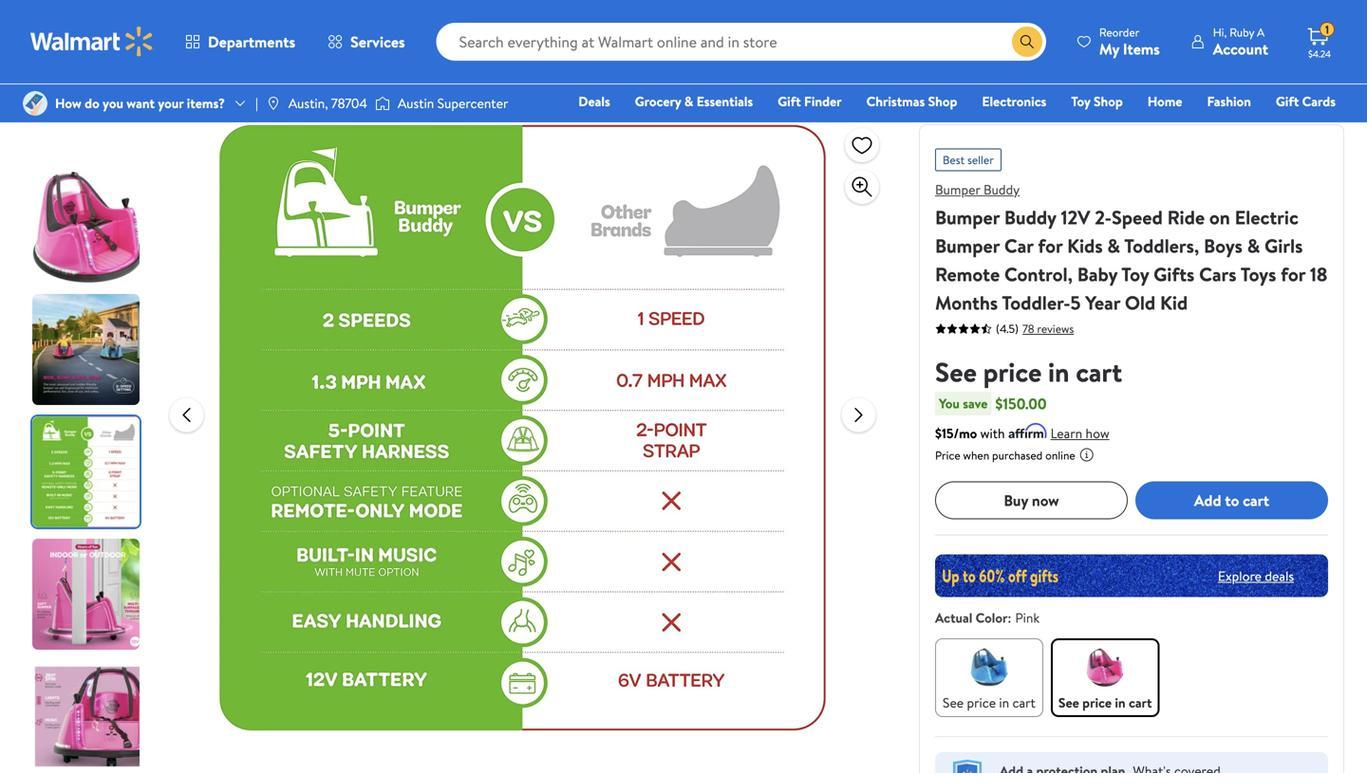 Task type: describe. For each thing, give the bounding box(es) containing it.
reorder my items
[[1099, 24, 1160, 59]]

services
[[350, 31, 405, 52]]

 image for how do you want your items?
[[23, 91, 47, 116]]

home link
[[1139, 91, 1191, 112]]

months
[[935, 290, 998, 316]]

deals
[[579, 92, 610, 111]]

items?
[[187, 94, 225, 112]]

explore deals
[[1218, 567, 1294, 586]]

bumper buddy 12v 2-speed ride on electric bumper car for kids & toddlers, boys & girls remote control, baby toy gifts cars toys for 18 months toddler-5 year old kid image
[[219, 124, 827, 732]]

search icon image
[[1020, 34, 1035, 49]]

bumper buddy link
[[935, 180, 1020, 199]]

departments button
[[169, 19, 312, 65]]

ride
[[1168, 204, 1205, 231]]

add
[[1194, 490, 1222, 511]]

|
[[255, 94, 258, 112]]

learn how
[[1051, 424, 1110, 443]]

reorder
[[1099, 24, 1140, 40]]

legal information image
[[1079, 448, 1095, 463]]

best seller
[[943, 152, 994, 168]]

wpp logo image
[[950, 761, 985, 774]]

austin,
[[288, 94, 328, 112]]

year
[[1085, 290, 1121, 316]]

with
[[981, 424, 1005, 443]]

electronics link
[[974, 91, 1055, 112]]

how
[[55, 94, 81, 112]]

want
[[127, 94, 155, 112]]

gifts
[[1154, 261, 1195, 288]]

1
[[1325, 22, 1329, 38]]

kids' bikes & riding toys link
[[68, 10, 207, 29]]

best
[[943, 152, 965, 168]]

$15/mo with
[[935, 424, 1005, 443]]

zoom image modal image
[[851, 176, 874, 198]]

1 see price in cart button from the left
[[935, 639, 1043, 718]]

registry
[[1117, 119, 1166, 137]]

1 see price in cart from the left
[[943, 694, 1036, 713]]

departments
[[208, 31, 295, 52]]

kids
[[1067, 233, 1103, 259]]

78 reviews link
[[1019, 321, 1074, 337]]

toy inside bumper buddy bumper buddy 12v 2-speed ride on electric bumper car for kids & toddlers, boys & girls remote control, baby toy gifts cars toys for 18 months toddler-5 year old kid
[[1122, 261, 1149, 288]]

remote
[[935, 261, 1000, 288]]

in inside 'see price in cart you save $150.00'
[[1048, 354, 1070, 391]]

toy shop link
[[1063, 91, 1132, 112]]

next media item image
[[847, 404, 870, 427]]

1 bumper from the top
[[935, 180, 980, 199]]

my
[[1099, 38, 1120, 59]]

registry link
[[1109, 118, 1174, 138]]

essentials
[[697, 92, 753, 111]]

gift for finder
[[778, 92, 801, 111]]

see price in cart you save $150.00
[[935, 354, 1123, 414]]

grocery & essentials link
[[626, 91, 762, 112]]

$4.24
[[1308, 47, 1331, 60]]

0 horizontal spatial toys
[[181, 10, 207, 29]]

grocery
[[635, 92, 681, 111]]

(4.5)
[[996, 321, 1019, 337]]

price inside 'see price in cart you save $150.00'
[[983, 354, 1042, 391]]

control,
[[1005, 261, 1073, 288]]

3 bumper from the top
[[935, 233, 1000, 259]]

bumper buddy 12v 2-speed ride on electric bumper car for kids & toddlers, boys & girls remote control, baby toy gifts cars toys for 18 months toddler-5 year old kid - image 3 of 9 image
[[32, 417, 143, 528]]

toddlers,
[[1124, 233, 1199, 259]]

& right bikes
[[130, 10, 139, 29]]

finder
[[804, 92, 842, 111]]

online
[[1046, 448, 1076, 464]]

price for second the see price in cart "button" from left
[[1083, 694, 1112, 713]]

gift finder link
[[769, 91, 850, 112]]

cars
[[1199, 261, 1237, 288]]

:
[[1008, 609, 1012, 628]]

78704
[[331, 94, 367, 112]]

$150.00
[[996, 394, 1047, 414]]

2 bumper from the top
[[935, 204, 1000, 231]]

2-
[[1095, 204, 1112, 231]]

cart inside button
[[1243, 490, 1270, 511]]

bumper buddy bumper buddy 12v 2-speed ride on electric bumper car for kids & toddlers, boys & girls remote control, baby toy gifts cars toys for 18 months toddler-5 year old kid
[[935, 180, 1328, 316]]

bumper buddy 12v 2-speed ride on electric bumper car for kids & toddlers, boys & girls remote control, baby toy gifts cars toys for 18 months toddler-5 year old kid - image 4 of 9 image
[[32, 539, 143, 650]]

boys
[[1204, 233, 1243, 259]]

price for first the see price in cart "button" from the left
[[967, 694, 996, 713]]

hi,
[[1213, 24, 1227, 40]]

riding
[[142, 10, 179, 29]]

 image for austin, 78704
[[266, 96, 281, 111]]

bumper buddy 12v 2-speed ride on electric bumper car for kids & toddlers, boys & girls remote control, baby toy gifts cars toys for 18 months toddler-5 year old kid - image 1 of 9 image
[[32, 172, 143, 283]]

baby
[[1077, 261, 1118, 288]]

deals link
[[570, 91, 619, 112]]

& left girls
[[1247, 233, 1260, 259]]

home
[[1148, 92, 1183, 111]]

supercenter
[[437, 94, 508, 112]]

how do you want your items?
[[55, 94, 225, 112]]

car
[[1004, 233, 1034, 259]]

add to cart button
[[1136, 482, 1328, 520]]

walmart image
[[30, 27, 154, 57]]

buy now button
[[935, 482, 1128, 520]]

2 horizontal spatial in
[[1115, 694, 1126, 713]]

gift cards registry
[[1117, 92, 1336, 137]]

shop for toy shop
[[1094, 92, 1123, 111]]

$15/mo
[[935, 424, 977, 443]]

kids'
[[68, 10, 94, 29]]

grocery & essentials
[[635, 92, 753, 111]]

save
[[963, 395, 988, 413]]



Task type: locate. For each thing, give the bounding box(es) containing it.
bikes
[[97, 10, 127, 29]]

2 see price in cart from the left
[[1059, 694, 1152, 713]]

1 vertical spatial toy
[[1122, 261, 1149, 288]]

1 horizontal spatial toys
[[1241, 261, 1276, 288]]

in
[[1048, 354, 1070, 391], [999, 694, 1010, 713], [1115, 694, 1126, 713]]

1 vertical spatial buddy
[[1004, 204, 1056, 231]]

0 vertical spatial bumper
[[935, 180, 980, 199]]

price
[[935, 448, 961, 464]]

see inside 'see price in cart you save $150.00'
[[935, 354, 977, 391]]

seller
[[968, 152, 994, 168]]

when
[[963, 448, 990, 464]]

 image left how
[[23, 91, 47, 116]]

price
[[983, 354, 1042, 391], [967, 694, 996, 713], [1083, 694, 1112, 713]]

&
[[130, 10, 139, 29], [684, 92, 694, 111], [1108, 233, 1120, 259], [1247, 233, 1260, 259]]

0 horizontal spatial in
[[999, 694, 1010, 713]]

gift cards link
[[1267, 91, 1345, 112]]

Search search field
[[436, 23, 1046, 61]]

cart inside 'see price in cart you save $150.00'
[[1076, 354, 1123, 391]]

gift for cards
[[1276, 92, 1299, 111]]

1 vertical spatial toys
[[1241, 261, 1276, 288]]

buy
[[1004, 490, 1028, 511]]

bumper buddy 12v 2-speed ride on electric bumper car for kids & toddlers, boys & girls remote control, baby toy gifts cars toys for 18 months toddler-5 year old kid - image 2 of 9 image
[[32, 294, 143, 405]]

& right the grocery
[[684, 92, 694, 111]]

christmas
[[867, 92, 925, 111]]

learn how button
[[1051, 424, 1110, 444]]

 image
[[23, 91, 47, 116], [266, 96, 281, 111]]

 image right the |
[[266, 96, 281, 111]]

actual color list
[[931, 635, 1332, 722]]

how
[[1086, 424, 1110, 443]]

shop inside "link"
[[1094, 92, 1123, 111]]

1 gift from the left
[[778, 92, 801, 111]]

1 vertical spatial bumper
[[935, 204, 1000, 231]]

12v
[[1061, 204, 1090, 231]]

Walmart Site-Wide search field
[[436, 23, 1046, 61]]

buddy down seller
[[984, 180, 1020, 199]]

see price in cart
[[943, 694, 1036, 713], [1059, 694, 1152, 713]]

1 horizontal spatial gift
[[1276, 92, 1299, 111]]

toy shop
[[1071, 92, 1123, 111]]

hi, ruby a account
[[1213, 24, 1269, 59]]

austin, 78704
[[288, 94, 367, 112]]

for
[[1038, 233, 1063, 259], [1281, 261, 1306, 288]]

0 vertical spatial buddy
[[984, 180, 1020, 199]]

up to sixty percent off deals. shop now. image
[[935, 555, 1328, 598]]

0 horizontal spatial for
[[1038, 233, 1063, 259]]

one debit link
[[1182, 118, 1263, 138]]

actual
[[935, 609, 973, 628]]

see price in cart button
[[935, 639, 1043, 718], [1051, 639, 1160, 718]]

fashion link
[[1199, 91, 1260, 112]]

electronics
[[982, 92, 1047, 111]]

for left 18
[[1281, 261, 1306, 288]]

austin
[[398, 94, 434, 112]]

2 gift from the left
[[1276, 92, 1299, 111]]

gift left the "finder"
[[778, 92, 801, 111]]

0 vertical spatial for
[[1038, 233, 1063, 259]]

1 horizontal spatial toy
[[1122, 261, 1149, 288]]

services button
[[312, 19, 421, 65]]

your
[[158, 94, 184, 112]]

0 horizontal spatial shop
[[928, 92, 958, 111]]

price when purchased online
[[935, 448, 1076, 464]]

shop for christmas shop
[[928, 92, 958, 111]]

bumper up remote
[[935, 233, 1000, 259]]

bumper down the best
[[935, 180, 980, 199]]

you
[[939, 395, 960, 413]]

shop up registry
[[1094, 92, 1123, 111]]

reviews
[[1037, 321, 1074, 337]]

toy inside "link"
[[1071, 92, 1091, 111]]

add to favorites list, bumper buddy 12v 2-speed ride on electric bumper car for kids & toddlers, boys & girls remote control, baby toy gifts cars toys for 18 months toddler-5 year old kid image
[[851, 133, 874, 157]]

gift finder
[[778, 92, 842, 111]]

one debit
[[1190, 119, 1255, 137]]

18
[[1310, 261, 1328, 288]]

gift left cards
[[1276, 92, 1299, 111]]

speed
[[1112, 204, 1163, 231]]

deals
[[1265, 567, 1294, 586]]

for up control,
[[1038, 233, 1063, 259]]

1 vertical spatial for
[[1281, 261, 1306, 288]]

old
[[1125, 290, 1156, 316]]

2 see price in cart button from the left
[[1051, 639, 1160, 718]]

1 horizontal spatial in
[[1048, 354, 1070, 391]]

bumper buddy 12v 2-speed ride on electric bumper car for kids & toddlers, boys & girls remote control, baby toy gifts cars toys for 18 months toddler-5 year old kid - image 5 of 9 image
[[32, 662, 143, 773]]

electric
[[1235, 204, 1299, 231]]

0 horizontal spatial  image
[[23, 91, 47, 116]]

toys inside bumper buddy bumper buddy 12v 2-speed ride on electric bumper car for kids & toddlers, boys & girls remote control, baby toy gifts cars toys for 18 months toddler-5 year old kid
[[1241, 261, 1276, 288]]

0 horizontal spatial toy
[[1071, 92, 1091, 111]]

78
[[1023, 321, 1035, 337]]

toys
[[181, 10, 207, 29], [1241, 261, 1276, 288]]

affirm image
[[1009, 423, 1047, 439]]

bumper down bumper buddy link
[[935, 204, 1000, 231]]

& right kids at the top of page
[[1108, 233, 1120, 259]]

add to cart
[[1194, 490, 1270, 511]]

account
[[1213, 38, 1269, 59]]

1 horizontal spatial see price in cart button
[[1051, 639, 1160, 718]]

buy now
[[1004, 490, 1059, 511]]

2 vertical spatial bumper
[[935, 233, 1000, 259]]

see
[[935, 354, 977, 391], [943, 694, 964, 713], [1059, 694, 1079, 713]]

learn
[[1051, 424, 1083, 443]]

5
[[1071, 290, 1081, 316]]

bumper
[[935, 180, 980, 199], [935, 204, 1000, 231], [935, 233, 1000, 259]]

debit
[[1222, 119, 1255, 137]]

purchased
[[992, 448, 1043, 464]]

one
[[1190, 119, 1219, 137]]

toys right riding
[[181, 10, 207, 29]]

now
[[1032, 490, 1059, 511]]

fashion
[[1207, 92, 1251, 111]]

girls
[[1265, 233, 1303, 259]]

0 vertical spatial toy
[[1071, 92, 1091, 111]]

1 horizontal spatial see price in cart
[[1059, 694, 1152, 713]]

walmart+ link
[[1271, 118, 1345, 138]]

christmas shop link
[[858, 91, 966, 112]]

toddler-
[[1002, 290, 1071, 316]]

color
[[976, 609, 1008, 628]]

2 shop from the left
[[1094, 92, 1123, 111]]

austin supercenter
[[398, 94, 508, 112]]

1 horizontal spatial for
[[1281, 261, 1306, 288]]

walmart+
[[1279, 119, 1336, 137]]

1 shop from the left
[[928, 92, 958, 111]]

toy
[[1071, 92, 1091, 111], [1122, 261, 1149, 288]]

kid
[[1160, 290, 1188, 316]]

shop right christmas
[[928, 92, 958, 111]]

a
[[1257, 24, 1265, 40]]

0 horizontal spatial see price in cart
[[943, 694, 1036, 713]]

toys down girls
[[1241, 261, 1276, 288]]

to
[[1225, 490, 1239, 511]]

shop
[[928, 92, 958, 111], [1094, 92, 1123, 111]]

items
[[1123, 38, 1160, 59]]

pink
[[1015, 609, 1040, 628]]

on
[[1210, 204, 1230, 231]]

cards
[[1302, 92, 1336, 111]]

0 vertical spatial toys
[[181, 10, 207, 29]]

gift inside gift cards registry
[[1276, 92, 1299, 111]]

you
[[103, 94, 123, 112]]

1 horizontal spatial shop
[[1094, 92, 1123, 111]]

0 horizontal spatial gift
[[778, 92, 801, 111]]

1 horizontal spatial  image
[[266, 96, 281, 111]]

0 horizontal spatial see price in cart button
[[935, 639, 1043, 718]]

cart
[[1076, 354, 1123, 391], [1243, 490, 1270, 511], [1013, 694, 1036, 713], [1129, 694, 1152, 713]]

buddy up car
[[1004, 204, 1056, 231]]

 image
[[375, 94, 390, 113]]

kids' bikes & riding toys
[[68, 10, 207, 29]]

previous media item image
[[175, 404, 198, 427]]



Task type: vqa. For each thing, say whether or not it's contained in the screenshot.
the 8am-
no



